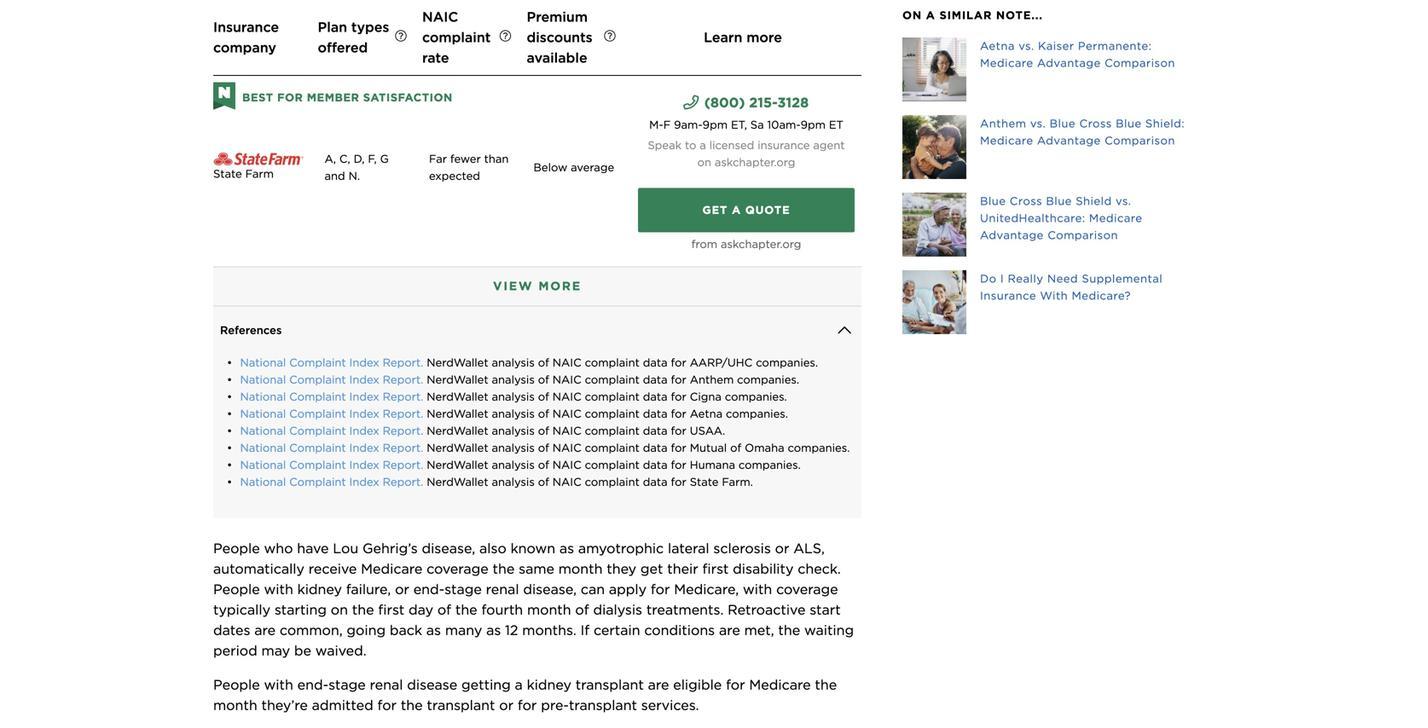 Task type: describe. For each thing, give the bounding box(es) containing it.
member
[[307, 91, 360, 104]]

8 national from the top
[[240, 476, 286, 489]]

satisfaction
[[363, 91, 453, 104]]

disease
[[407, 677, 458, 694]]

apply
[[609, 582, 647, 598]]

0 horizontal spatial are
[[255, 623, 276, 639]]

als,
[[794, 541, 825, 557]]

view more button
[[213, 267, 862, 306]]

kidney inside the 'people who have lou gehrig's disease, also known as amyotrophic lateral sclerosis or als, automatically receive medicare coverage the same month they get their first disability check. people with kidney failure, or end-stage renal disease, can apply for medicare, with coverage typically starting on the first day of the fourth month of dialysis treatments. retroactive start dates are common, going back as many as 12 months. if certain conditions are met, the waiting period may be waived.'
[[298, 582, 342, 598]]

8 analysis from the top
[[492, 476, 535, 489]]

5 index from the top
[[350, 425, 380, 438]]

learn
[[704, 29, 743, 46]]

the up many at the bottom left
[[456, 602, 478, 619]]

or inside "people with end-stage renal disease getting a kidney transplant are eligible for medicare the month they're admitted for the transplant or for pre-transplant services."
[[500, 698, 514, 714]]

kaiser
[[1039, 39, 1075, 52]]

6 data from the top
[[643, 442, 668, 455]]

going
[[347, 623, 386, 639]]

7 data from the top
[[643, 459, 668, 472]]

waived.
[[316, 643, 367, 660]]

a inside m-f 9am-9pm et, sa 10am-9pm et speak to a licensed insurance agent on askchapter.org
[[700, 139, 707, 152]]

medicare inside the blue cross blue shield vs. unitedhealthcare: medicare advantage comparison
[[1090, 212, 1143, 225]]

people for people with end-stage renal disease getting a kidney transplant are eligible for medicare the month they're admitted for the transplant or for pre-transplant services.
[[213, 677, 260, 694]]

aetna vs. kaiser permanente: medicare advantage comparison link
[[903, 38, 1197, 102]]

available
[[527, 50, 588, 66]]

the up going
[[352, 602, 374, 619]]

view more
[[493, 279, 582, 294]]

8 data from the top
[[643, 476, 668, 489]]

kidney inside "people with end-stage renal disease getting a kidney transplant are eligible for medicare the month they're admitted for the transplant or for pre-transplant services."
[[527, 677, 572, 694]]

stage inside the 'people who have lou gehrig's disease, also known as amyotrophic lateral sclerosis or als, automatically receive medicare coverage the same month they get their first disability check. people with kidney failure, or end-stage renal disease, can apply for medicare, with coverage typically starting on the first day of the fourth month of dialysis treatments. retroactive start dates are common, going back as many as 12 months. if certain conditions are met, the waiting period may be waived.'
[[445, 582, 482, 598]]

2 national from the top
[[240, 373, 286, 387]]

4 analysis from the top
[[492, 407, 535, 421]]

who
[[264, 541, 293, 557]]

i
[[1001, 272, 1005, 285]]

insurance
[[758, 139, 810, 152]]

5 complaint from the top
[[289, 425, 346, 438]]

a,
[[325, 152, 336, 165]]

1 index from the top
[[350, 356, 380, 369]]

7 nerdwallet from the top
[[427, 459, 489, 472]]

3 nerdwallet from the top
[[427, 390, 489, 404]]

fewer
[[451, 152, 481, 165]]

3 data from the top
[[643, 390, 668, 404]]

references
[[220, 324, 282, 337]]

farm.
[[722, 476, 753, 489]]

national complaint index report. link for nerdwallet analysis of naic complaint data for aetna companies.
[[240, 407, 424, 421]]

1 national from the top
[[240, 356, 286, 369]]

sclerosis
[[714, 541, 771, 557]]

3 complaint from the top
[[289, 390, 346, 404]]

end- inside the 'people who have lou gehrig's disease, also known as amyotrophic lateral sclerosis or als, automatically receive medicare coverage the same month they get their first disability check. people with kidney failure, or end-stage renal disease, can apply for medicare, with coverage typically starting on the first day of the fourth month of dialysis treatments. retroactive start dates are common, going back as many as 12 months. if certain conditions are met, the waiting period may be waived.'
[[414, 582, 445, 598]]

known
[[511, 541, 556, 557]]

with
[[1041, 289, 1069, 303]]

learn more
[[704, 29, 783, 46]]

receive
[[309, 561, 357, 578]]

supplemental
[[1083, 272, 1163, 285]]

advantage for shield
[[981, 229, 1045, 242]]

blue cross blue shield vs. unitedhealthcare: medicare advantage comparison
[[981, 195, 1143, 242]]

aetna inside national complaint index report. nerdwallet analysis of naic complaint data for aarp/uhc companies. national complaint index report. nerdwallet analysis of naic complaint data for anthem companies. national complaint index report. nerdwallet analysis of naic complaint data for cigna companies. national complaint index report. nerdwallet analysis of naic complaint data for aetna companies. national complaint index report. nerdwallet analysis of naic complaint data for usaa. national complaint index report. nerdwallet analysis of naic complaint data for mutual of omaha companies. national complaint index report. nerdwallet analysis of naic complaint data for humana companies. national complaint index report. nerdwallet analysis of naic complaint data for state farm.
[[690, 407, 723, 421]]

12
[[505, 623, 518, 639]]

expected
[[429, 169, 480, 183]]

5 analysis from the top
[[492, 425, 535, 438]]

permanente:
[[1079, 39, 1153, 52]]

g
[[380, 152, 389, 165]]

5 report. from the top
[[383, 425, 424, 438]]

aarp/uhc
[[690, 356, 753, 369]]

1 from from the top
[[692, 39, 718, 52]]

plan
[[318, 19, 347, 35]]

they're
[[262, 698, 308, 714]]

also
[[480, 541, 507, 557]]

(800)
[[705, 94, 746, 111]]

for inside the 'people who have lou gehrig's disease, also known as amyotrophic lateral sclerosis or als, automatically receive medicare coverage the same month they get their first disability check. people with kidney failure, or end-stage renal disease, can apply for medicare, with coverage typically starting on the first day of the fourth month of dialysis treatments. retroactive start dates are common, going back as many as 12 months. if certain conditions are met, the waiting period may be waived.'
[[651, 582, 670, 598]]

average
[[571, 161, 615, 174]]

day
[[409, 602, 434, 619]]

medicare inside 'aetna vs. kaiser permanente: medicare advantage comparison'
[[981, 56, 1034, 70]]

1 vertical spatial disease,
[[523, 582, 577, 598]]

farm
[[245, 167, 274, 180]]

c,
[[340, 152, 351, 165]]

the down disease
[[401, 698, 423, 714]]

have
[[297, 541, 329, 557]]

people for people who have lou gehrig's disease, also known as amyotrophic lateral sclerosis or als, automatically receive medicare coverage the same month they get their first disability check. people with kidney failure, or end-stage renal disease, can apply for medicare, with coverage typically starting on the first day of the fourth month of dialysis treatments. retroactive start dates are common, going back as many as 12 months. if certain conditions are met, the waiting period may be waived.
[[213, 541, 260, 557]]

medicare inside the 'people who have lou gehrig's disease, also known as amyotrophic lateral sclerosis or als, automatically receive medicare coverage the same month they get their first disability check. people with kidney failure, or end-stage renal disease, can apply for medicare, with coverage typically starting on the first day of the fourth month of dialysis treatments. retroactive start dates are common, going back as many as 12 months. if certain conditions are met, the waiting period may be waived.'
[[361, 561, 423, 578]]

speak
[[648, 139, 682, 152]]

anthem vs. blue cross blue shield: medicare advantage comparison link
[[903, 115, 1197, 179]]

1 vertical spatial month
[[527, 602, 572, 619]]

7 analysis from the top
[[492, 459, 535, 472]]

medicare inside anthem vs. blue cross blue shield: medicare advantage comparison
[[981, 134, 1034, 147]]

8 complaint from the top
[[289, 476, 346, 489]]

quote
[[746, 203, 791, 217]]

sa
[[751, 118, 764, 131]]

0 horizontal spatial coverage
[[427, 561, 489, 578]]

common,
[[280, 623, 343, 639]]

humana
[[690, 459, 736, 472]]

need
[[1048, 272, 1079, 285]]

lateral
[[668, 541, 710, 557]]

4 national from the top
[[240, 407, 286, 421]]

5 nerdwallet from the top
[[427, 425, 489, 438]]

0 horizontal spatial as
[[427, 623, 441, 639]]

5 national from the top
[[240, 425, 286, 438]]

national complaint index report. link for nerdwallet analysis of naic complaint data for anthem companies.
[[240, 373, 424, 387]]

3128
[[778, 94, 809, 111]]

national complaint index report. link for nerdwallet analysis of naic complaint data for mutual of omaha companies.
[[240, 442, 424, 455]]

2 from from the top
[[692, 238, 718, 251]]

on
[[903, 9, 923, 22]]

on a similar note...
[[903, 9, 1044, 22]]

dialysis
[[594, 602, 643, 619]]

company
[[213, 39, 276, 56]]

0 vertical spatial or
[[776, 541, 790, 557]]

unitedhealthcare:
[[981, 212, 1086, 225]]

do i really need supplemental insurance with medicare? link
[[903, 271, 1197, 335]]

get
[[703, 203, 728, 217]]

the down also
[[493, 561, 515, 578]]

1 horizontal spatial coverage
[[777, 582, 839, 598]]

1 horizontal spatial first
[[703, 561, 729, 578]]

premium discounts available
[[527, 9, 593, 66]]

1 report. from the top
[[383, 356, 424, 369]]

with down automatically
[[264, 582, 293, 598]]

2 horizontal spatial as
[[560, 541, 575, 557]]

215-
[[750, 94, 778, 111]]

insurance inside do i really need supplemental insurance with medicare?
[[981, 289, 1037, 303]]

0 horizontal spatial disease,
[[422, 541, 476, 557]]

certain
[[594, 623, 641, 639]]

medicare?
[[1072, 289, 1132, 303]]

2 nerdwallet from the top
[[427, 373, 489, 387]]

3 analysis from the top
[[492, 390, 535, 404]]

renal inside the 'people who have lou gehrig's disease, also known as amyotrophic lateral sclerosis or als, automatically receive medicare coverage the same month they get their first disability check. people with kidney failure, or end-stage renal disease, can apply for medicare, with coverage typically starting on the first day of the fourth month of dialysis treatments. retroactive start dates are common, going back as many as 12 months. if certain conditions are met, the waiting period may be waived.'
[[486, 582, 519, 598]]

(800) 215-3128
[[705, 94, 809, 111]]

9am-
[[674, 118, 703, 131]]

n.
[[349, 169, 360, 183]]

cross inside the blue cross blue shield vs. unitedhealthcare: medicare advantage comparison
[[1010, 195, 1043, 208]]

3 index from the top
[[350, 390, 380, 404]]

et,
[[731, 118, 748, 131]]

can
[[581, 582, 605, 598]]

advantage for cross
[[1038, 134, 1102, 147]]

references button
[[220, 307, 855, 355]]

7 national from the top
[[240, 459, 286, 472]]

automatically
[[213, 561, 305, 578]]

2 complaint from the top
[[289, 373, 346, 387]]

waiting
[[805, 623, 854, 639]]

national complaint index report. link for nerdwallet analysis of naic complaint data for cigna companies.
[[240, 390, 424, 404]]

offered
[[318, 39, 368, 56]]

3 report. from the top
[[383, 390, 424, 404]]

amyotrophic
[[579, 541, 664, 557]]

8 nerdwallet from the top
[[427, 476, 489, 489]]

national complaint index report. link for nerdwallet analysis of naic complaint data for humana companies.
[[240, 459, 424, 472]]

months.
[[523, 623, 577, 639]]

view
[[493, 279, 534, 294]]

typically
[[213, 602, 271, 619]]

to
[[685, 139, 697, 152]]

2 data from the top
[[643, 373, 668, 387]]

their
[[668, 561, 699, 578]]

4 report. from the top
[[383, 407, 424, 421]]

4 nerdwallet from the top
[[427, 407, 489, 421]]

8 report. from the top
[[383, 476, 424, 489]]

the down waiting
[[815, 677, 837, 694]]

7 index from the top
[[350, 459, 380, 472]]

1 complaint from the top
[[289, 356, 346, 369]]

types
[[352, 19, 390, 35]]

6 national from the top
[[240, 442, 286, 455]]

national complaint index report. nerdwallet analysis of naic complaint data for aarp/uhc companies. national complaint index report. nerdwallet analysis of naic complaint data for anthem companies. national complaint index report. nerdwallet analysis of naic complaint data for cigna companies. national complaint index report. nerdwallet analysis of naic complaint data for aetna companies. national complaint index report. nerdwallet analysis of naic complaint data for usaa. national complaint index report. nerdwallet analysis of naic complaint data for mutual of omaha companies. national complaint index report. nerdwallet analysis of naic complaint data for humana companies. national complaint index report. nerdwallet analysis of naic complaint data for state farm.
[[240, 356, 850, 489]]

start
[[810, 602, 841, 619]]

state farm
[[213, 167, 274, 180]]



Task type: vqa. For each thing, say whether or not it's contained in the screenshot.
middle Capital
no



Task type: locate. For each thing, give the bounding box(es) containing it.
index
[[350, 356, 380, 369], [350, 373, 380, 387], [350, 390, 380, 404], [350, 407, 380, 421], [350, 425, 380, 438], [350, 442, 380, 455], [350, 459, 380, 472], [350, 476, 380, 489]]

national
[[240, 356, 286, 369], [240, 373, 286, 387], [240, 390, 286, 404], [240, 407, 286, 421], [240, 425, 286, 438], [240, 442, 286, 455], [240, 459, 286, 472], [240, 476, 286, 489]]

2 vertical spatial month
[[213, 698, 257, 714]]

month up months.
[[527, 602, 572, 619]]

1 vertical spatial advantage
[[1038, 134, 1102, 147]]

2 vertical spatial comparison
[[1048, 229, 1119, 242]]

people down period
[[213, 677, 260, 694]]

1 people from the top
[[213, 541, 260, 557]]

1 national complaint index report. link from the top
[[240, 356, 424, 369]]

0 vertical spatial from
[[692, 39, 718, 52]]

2 horizontal spatial are
[[719, 623, 741, 639]]

vs. inside 'aetna vs. kaiser permanente: medicare advantage comparison'
[[1019, 39, 1035, 52]]

advantage up shield
[[1038, 134, 1102, 147]]

0 vertical spatial askchapter.org
[[721, 39, 802, 52]]

with down disability
[[743, 582, 773, 598]]

mutual
[[690, 442, 727, 455]]

0 horizontal spatial a
[[515, 677, 523, 694]]

0 vertical spatial cross
[[1080, 117, 1113, 130]]

9pm left et at the top of page
[[801, 118, 826, 131]]

stage up the admitted
[[329, 677, 366, 694]]

a inside "people with end-stage renal disease getting a kidney transplant are eligible for medicare the month they're admitted for the transplant or for pre-transplant services."
[[515, 677, 523, 694]]

vs. right shield
[[1116, 195, 1132, 208]]

1 horizontal spatial as
[[487, 623, 501, 639]]

national complaint index report. link for nerdwallet analysis of naic complaint data for aarp/uhc companies.
[[240, 356, 424, 369]]

they
[[607, 561, 637, 578]]

0 vertical spatial month
[[559, 561, 603, 578]]

1 horizontal spatial kidney
[[527, 677, 572, 694]]

dates
[[213, 623, 250, 639]]

with up they're
[[264, 677, 293, 694]]

0 vertical spatial kidney
[[298, 582, 342, 598]]

f
[[664, 118, 671, 131]]

et
[[830, 118, 844, 131]]

failure,
[[346, 582, 391, 598]]

1 horizontal spatial state
[[690, 476, 719, 489]]

1 vertical spatial a
[[700, 139, 707, 152]]

m-f 9am-9pm et, sa 10am-9pm et speak to a licensed insurance agent on askchapter.org
[[648, 118, 845, 169]]

anthem inside national complaint index report. nerdwallet analysis of naic complaint data for aarp/uhc companies. national complaint index report. nerdwallet analysis of naic complaint data for anthem companies. national complaint index report. nerdwallet analysis of naic complaint data for cigna companies. national complaint index report. nerdwallet analysis of naic complaint data for aetna companies. national complaint index report. nerdwallet analysis of naic complaint data for usaa. national complaint index report. nerdwallet analysis of naic complaint data for mutual of omaha companies. national complaint index report. nerdwallet analysis of naic complaint data for humana companies. national complaint index report. nerdwallet analysis of naic complaint data for state farm.
[[690, 373, 734, 387]]

1 from askchapter.org from the top
[[692, 39, 802, 52]]

do
[[981, 272, 997, 285]]

first
[[703, 561, 729, 578], [378, 602, 405, 619]]

5 data from the top
[[643, 425, 668, 438]]

3 people from the top
[[213, 677, 260, 694]]

7 complaint from the top
[[289, 459, 346, 472]]

0 vertical spatial disease,
[[422, 541, 476, 557]]

0 vertical spatial end-
[[414, 582, 445, 598]]

many
[[445, 623, 483, 639]]

on down licensed
[[698, 156, 712, 169]]

1 horizontal spatial or
[[500, 698, 514, 714]]

disease, left also
[[422, 541, 476, 557]]

from left the more
[[692, 39, 718, 52]]

0 horizontal spatial 9pm
[[703, 118, 728, 131]]

get a quote link
[[638, 188, 855, 232]]

end- inside "people with end-stage renal disease getting a kidney transplant are eligible for medicare the month they're admitted for the transplant or for pre-transplant services."
[[298, 677, 329, 694]]

insurance up company
[[213, 19, 279, 35]]

services.
[[642, 698, 699, 714]]

askchapter.org down licensed
[[715, 156, 796, 169]]

1 vertical spatial kidney
[[527, 677, 572, 694]]

0 horizontal spatial aetna
[[690, 407, 723, 421]]

met,
[[745, 623, 775, 639]]

1 vertical spatial from
[[692, 238, 718, 251]]

back
[[390, 623, 422, 639]]

transplant down certain
[[576, 677, 644, 694]]

6 nerdwallet from the top
[[427, 442, 489, 455]]

advantage inside anthem vs. blue cross blue shield: medicare advantage comparison
[[1038, 134, 1102, 147]]

8 national complaint index report. link from the top
[[240, 476, 424, 489]]

insurance down i
[[981, 289, 1037, 303]]

1 nerdwallet from the top
[[427, 356, 489, 369]]

1 9pm from the left
[[703, 118, 728, 131]]

on inside the 'people who have lou gehrig's disease, also known as amyotrophic lateral sclerosis or als, automatically receive medicare coverage the same month they get their first disability check. people with kidney failure, or end-stage renal disease, can apply for medicare, with coverage typically starting on the first day of the fourth month of dialysis treatments. retroactive start dates are common, going back as many as 12 months. if certain conditions are met, the waiting period may be waived.'
[[331, 602, 348, 619]]

aetna inside 'aetna vs. kaiser permanente: medicare advantage comparison'
[[981, 39, 1016, 52]]

aetna down cigna
[[690, 407, 723, 421]]

2 people from the top
[[213, 582, 260, 598]]

6 national complaint index report. link from the top
[[240, 442, 424, 455]]

state farm medigap image
[[213, 153, 304, 165]]

a right getting on the bottom
[[515, 677, 523, 694]]

aetna down note... at the right
[[981, 39, 1016, 52]]

0 vertical spatial insurance
[[213, 19, 279, 35]]

are up services.
[[648, 677, 670, 694]]

1 horizontal spatial a
[[700, 139, 707, 152]]

cross
[[1080, 117, 1113, 130], [1010, 195, 1043, 208]]

1 horizontal spatial disease,
[[523, 582, 577, 598]]

1 vertical spatial or
[[395, 582, 410, 598]]

0 horizontal spatial anthem
[[690, 373, 734, 387]]

advantage down unitedhealthcare:
[[981, 229, 1045, 242]]

vs. inside the blue cross blue shield vs. unitedhealthcare: medicare advantage comparison
[[1116, 195, 1132, 208]]

0 vertical spatial aetna
[[981, 39, 1016, 52]]

4 complaint from the top
[[289, 407, 346, 421]]

medicare,
[[674, 582, 739, 598]]

2 vertical spatial advantage
[[981, 229, 1045, 242]]

1 vertical spatial cross
[[1010, 195, 1043, 208]]

vs. for blue
[[1031, 117, 1047, 130]]

naic
[[422, 9, 458, 25], [553, 356, 582, 369], [553, 373, 582, 387], [553, 390, 582, 404], [553, 407, 582, 421], [553, 425, 582, 438], [553, 442, 582, 455], [553, 459, 582, 472], [553, 476, 582, 489]]

national complaint index report. link for nerdwallet analysis of naic complaint data for usaa.
[[240, 425, 424, 438]]

month left they're
[[213, 698, 257, 714]]

0 horizontal spatial stage
[[329, 677, 366, 694]]

1 horizontal spatial insurance
[[981, 289, 1037, 303]]

with inside "people with end-stage renal disease getting a kidney transplant are eligible for medicare the month they're admitted for the transplant or for pre-transplant services."
[[264, 677, 293, 694]]

far
[[429, 152, 447, 165]]

0 horizontal spatial first
[[378, 602, 405, 619]]

disability
[[733, 561, 794, 578]]

far fewer than expected
[[429, 152, 509, 183]]

advantage down kaiser
[[1038, 56, 1102, 70]]

get
[[641, 561, 664, 578]]

comparison inside 'aetna vs. kaiser permanente: medicare advantage comparison'
[[1105, 56, 1176, 70]]

1 horizontal spatial end-
[[414, 582, 445, 598]]

0 horizontal spatial cross
[[1010, 195, 1043, 208]]

state down humana
[[690, 476, 719, 489]]

aetna
[[981, 39, 1016, 52], [690, 407, 723, 421]]

shield:
[[1146, 117, 1186, 130]]

1 vertical spatial askchapter.org
[[715, 156, 796, 169]]

anthem down 'aetna vs. kaiser permanente: medicare advantage comparison' link
[[981, 117, 1027, 130]]

a right on on the top right of the page
[[927, 9, 936, 22]]

are
[[255, 623, 276, 639], [719, 623, 741, 639], [648, 677, 670, 694]]

vs.
[[1019, 39, 1035, 52], [1031, 117, 1047, 130], [1116, 195, 1132, 208]]

comparison for vs.
[[1048, 229, 1119, 242]]

as
[[560, 541, 575, 557], [427, 623, 441, 639], [487, 623, 501, 639]]

1 vertical spatial end-
[[298, 677, 329, 694]]

kidney up the pre-
[[527, 677, 572, 694]]

1 vertical spatial aetna
[[690, 407, 723, 421]]

askchapter.org up 215-
[[721, 39, 802, 52]]

renal inside "people with end-stage renal disease getting a kidney transplant are eligible for medicare the month they're admitted for the transplant or for pre-transplant services."
[[370, 677, 403, 694]]

complaint
[[289, 356, 346, 369], [289, 373, 346, 387], [289, 390, 346, 404], [289, 407, 346, 421], [289, 425, 346, 438], [289, 442, 346, 455], [289, 459, 346, 472], [289, 476, 346, 489]]

1 vertical spatial vs.
[[1031, 117, 1047, 130]]

1 vertical spatial coverage
[[777, 582, 839, 598]]

best for member satisfaction
[[242, 91, 453, 104]]

medicare down shield
[[1090, 212, 1143, 225]]

0 horizontal spatial end-
[[298, 677, 329, 694]]

from askchapter.org up (800) 215-3128 link
[[692, 39, 802, 52]]

vs. inside anthem vs. blue cross blue shield: medicare advantage comparison
[[1031, 117, 1047, 130]]

0 horizontal spatial state
[[213, 167, 242, 180]]

are left met,
[[719, 623, 741, 639]]

do i really need supplemental insurance with medicare?
[[981, 272, 1163, 303]]

as down day at the left bottom of the page
[[427, 623, 441, 639]]

people with end-stage renal disease getting a kidney transplant are eligible for medicare the month they're admitted for the transplant or for pre-transplant services.
[[213, 677, 842, 714]]

0 vertical spatial vs.
[[1019, 39, 1035, 52]]

medicare up unitedhealthcare:
[[981, 134, 1034, 147]]

8 index from the top
[[350, 476, 380, 489]]

plan types offered
[[318, 19, 390, 56]]

people inside "people with end-stage renal disease getting a kidney transplant are eligible for medicare the month they're admitted for the transplant or for pre-transplant services."
[[213, 677, 260, 694]]

comparison down 'shield:'
[[1105, 134, 1176, 147]]

1 horizontal spatial renal
[[486, 582, 519, 598]]

disease, down same
[[523, 582, 577, 598]]

1 analysis from the top
[[492, 356, 535, 369]]

comparison down permanente:
[[1105, 56, 1176, 70]]

month
[[559, 561, 603, 578], [527, 602, 572, 619], [213, 698, 257, 714]]

month up the can on the bottom left
[[559, 561, 603, 578]]

insurance company
[[213, 19, 279, 56]]

1 vertical spatial from askchapter.org
[[692, 238, 802, 251]]

0 vertical spatial advantage
[[1038, 56, 1102, 70]]

vs. left kaiser
[[1019, 39, 1035, 52]]

1 horizontal spatial anthem
[[981, 117, 1027, 130]]

end- up they're
[[298, 677, 329, 694]]

if
[[581, 623, 590, 639]]

cross inside anthem vs. blue cross blue shield: medicare advantage comparison
[[1080, 117, 1113, 130]]

3 national from the top
[[240, 390, 286, 404]]

medicare inside "people with end-stage renal disease getting a kidney transplant are eligible for medicare the month they're admitted for the transplant or for pre-transplant services."
[[750, 677, 811, 694]]

coverage down check.
[[777, 582, 839, 598]]

0 horizontal spatial renal
[[370, 677, 403, 694]]

medicare
[[981, 56, 1034, 70], [981, 134, 1034, 147], [1090, 212, 1143, 225], [361, 561, 423, 578], [750, 677, 811, 694]]

2 from askchapter.org from the top
[[692, 238, 802, 251]]

6 index from the top
[[350, 442, 380, 455]]

as right known
[[560, 541, 575, 557]]

anthem up cigna
[[690, 373, 734, 387]]

3 national complaint index report. link from the top
[[240, 390, 424, 404]]

the right met,
[[779, 623, 801, 639]]

2 vertical spatial a
[[515, 677, 523, 694]]

1 vertical spatial state
[[690, 476, 719, 489]]

6 report. from the top
[[383, 442, 424, 455]]

0 vertical spatial first
[[703, 561, 729, 578]]

coverage down also
[[427, 561, 489, 578]]

naic inside naic complaint rate
[[422, 9, 458, 25]]

people up typically
[[213, 582, 260, 598]]

a right to
[[700, 139, 707, 152]]

best
[[242, 91, 274, 104]]

(800) 215-3128 link
[[681, 93, 813, 113]]

people up automatically
[[213, 541, 260, 557]]

stage inside "people with end-stage renal disease getting a kidney transplant are eligible for medicare the month they're admitted for the transplant or for pre-transplant services."
[[329, 677, 366, 694]]

from down get
[[692, 238, 718, 251]]

askchapter.org down quote
[[721, 238, 802, 251]]

kidney down receive
[[298, 582, 342, 598]]

for
[[277, 91, 303, 104], [671, 356, 687, 369], [671, 373, 687, 387], [671, 390, 687, 404], [671, 407, 687, 421], [671, 425, 687, 438], [671, 442, 687, 455], [671, 459, 687, 472], [671, 476, 687, 489], [651, 582, 670, 598], [726, 677, 746, 694], [378, 698, 397, 714], [518, 698, 537, 714]]

1 vertical spatial anthem
[[690, 373, 734, 387]]

0 horizontal spatial or
[[395, 582, 410, 598]]

1 horizontal spatial 9pm
[[801, 118, 826, 131]]

more
[[747, 29, 783, 46]]

gehrig's
[[363, 541, 418, 557]]

0 vertical spatial on
[[698, 156, 712, 169]]

0 vertical spatial comparison
[[1105, 56, 1176, 70]]

0 vertical spatial anthem
[[981, 117, 1027, 130]]

f,
[[368, 152, 377, 165]]

are up 'may'
[[255, 623, 276, 639]]

0 horizontal spatial on
[[331, 602, 348, 619]]

4 index from the top
[[350, 407, 380, 421]]

renal up fourth
[[486, 582, 519, 598]]

discounts
[[527, 29, 593, 46]]

state inside national complaint index report. nerdwallet analysis of naic complaint data for aarp/uhc companies. national complaint index report. nerdwallet analysis of naic complaint data for anthem companies. national complaint index report. nerdwallet analysis of naic complaint data for cigna companies. national complaint index report. nerdwallet analysis of naic complaint data for aetna companies. national complaint index report. nerdwallet analysis of naic complaint data for usaa. national complaint index report. nerdwallet analysis of naic complaint data for mutual of omaha companies. national complaint index report. nerdwallet analysis of naic complaint data for humana companies. national complaint index report. nerdwallet analysis of naic complaint data for state farm.
[[690, 476, 719, 489]]

more
[[539, 279, 582, 294]]

getting
[[462, 677, 511, 694]]

from askchapter.org down get a quote link
[[692, 238, 802, 251]]

0 vertical spatial a
[[927, 9, 936, 22]]

7 national complaint index report. link from the top
[[240, 459, 424, 472]]

1 vertical spatial renal
[[370, 677, 403, 694]]

first up back
[[378, 602, 405, 619]]

people
[[213, 541, 260, 557], [213, 582, 260, 598], [213, 677, 260, 694]]

1 data from the top
[[643, 356, 668, 369]]

a, c, d, f, g and n.
[[325, 152, 389, 183]]

period
[[213, 643, 258, 660]]

4 data from the top
[[643, 407, 668, 421]]

0 horizontal spatial insurance
[[213, 19, 279, 35]]

shield
[[1076, 195, 1113, 208]]

renal
[[486, 582, 519, 598], [370, 677, 403, 694]]

cigna
[[690, 390, 722, 404]]

transplant down getting on the bottom
[[427, 698, 495, 714]]

1 vertical spatial first
[[378, 602, 405, 619]]

2 horizontal spatial or
[[776, 541, 790, 557]]

2 vertical spatial askchapter.org
[[721, 238, 802, 251]]

2 analysis from the top
[[492, 373, 535, 387]]

comparison down shield
[[1048, 229, 1119, 242]]

1 vertical spatial comparison
[[1105, 134, 1176, 147]]

7 report. from the top
[[383, 459, 424, 472]]

naic complaint rate
[[422, 9, 491, 66]]

same
[[519, 561, 555, 578]]

or down getting on the bottom
[[500, 698, 514, 714]]

medicare down note... at the right
[[981, 56, 1034, 70]]

premium
[[527, 9, 588, 25]]

1 horizontal spatial stage
[[445, 582, 482, 598]]

0 vertical spatial coverage
[[427, 561, 489, 578]]

medicare down met,
[[750, 677, 811, 694]]

anthem inside anthem vs. blue cross blue shield: medicare advantage comparison
[[981, 117, 1027, 130]]

9pm
[[703, 118, 728, 131], [801, 118, 826, 131]]

national complaint index report. link for nerdwallet analysis of naic complaint data for state farm.
[[240, 476, 424, 489]]

6 complaint from the top
[[289, 442, 346, 455]]

1 horizontal spatial are
[[648, 677, 670, 694]]

advantage inside 'aetna vs. kaiser permanente: medicare advantage comparison'
[[1038, 56, 1102, 70]]

2 index from the top
[[350, 373, 380, 387]]

6 analysis from the top
[[492, 442, 535, 455]]

0 vertical spatial state
[[213, 167, 242, 180]]

below
[[534, 161, 568, 174]]

1 vertical spatial stage
[[329, 677, 366, 694]]

2 report. from the top
[[383, 373, 424, 387]]

state
[[213, 167, 242, 180], [690, 476, 719, 489]]

anthem vs. blue cross blue shield: medicare advantage comparison
[[981, 117, 1186, 147]]

2 vertical spatial vs.
[[1116, 195, 1132, 208]]

get a quote
[[703, 203, 791, 217]]

similar
[[940, 9, 993, 22]]

0 vertical spatial renal
[[486, 582, 519, 598]]

0 vertical spatial people
[[213, 541, 260, 557]]

askchapter.org
[[721, 39, 802, 52], [715, 156, 796, 169], [721, 238, 802, 251]]

from
[[692, 39, 718, 52], [692, 238, 718, 251]]

2 vertical spatial or
[[500, 698, 514, 714]]

5 national complaint index report. link from the top
[[240, 425, 424, 438]]

askchapter.org inside m-f 9am-9pm et, sa 10am-9pm et speak to a licensed insurance agent on askchapter.org
[[715, 156, 796, 169]]

may
[[262, 643, 290, 660]]

agent
[[814, 139, 845, 152]]

transplant left services.
[[569, 698, 638, 714]]

medicare down gehrig's
[[361, 561, 423, 578]]

end- up day at the left bottom of the page
[[414, 582, 445, 598]]

2 national complaint index report. link from the top
[[240, 373, 424, 387]]

vs. for kaiser
[[1019, 39, 1035, 52]]

2 vertical spatial people
[[213, 677, 260, 694]]

1 horizontal spatial aetna
[[981, 39, 1016, 52]]

are inside "people with end-stage renal disease getting a kidney transplant are eligible for medicare the month they're admitted for the transplant or for pre-transplant services."
[[648, 677, 670, 694]]

m-
[[650, 118, 664, 131]]

2 9pm from the left
[[801, 118, 826, 131]]

1 horizontal spatial on
[[698, 156, 712, 169]]

cross up unitedhealthcare:
[[1010, 195, 1043, 208]]

first up medicare,
[[703, 561, 729, 578]]

4 national complaint index report. link from the top
[[240, 407, 424, 421]]

1 vertical spatial insurance
[[981, 289, 1037, 303]]

as left 12
[[487, 623, 501, 639]]

advantage inside the blue cross blue shield vs. unitedhealthcare: medicare advantage comparison
[[981, 229, 1045, 242]]

state left farm
[[213, 167, 242, 180]]

0 horizontal spatial kidney
[[298, 582, 342, 598]]

on up going
[[331, 602, 348, 619]]

eligible
[[674, 677, 722, 694]]

d,
[[354, 152, 365, 165]]

stage up many at the bottom left
[[445, 582, 482, 598]]

2 horizontal spatial a
[[927, 9, 936, 22]]

or up day at the left bottom of the page
[[395, 582, 410, 598]]

comparison inside anthem vs. blue cross blue shield: medicare advantage comparison
[[1105, 134, 1176, 147]]

on inside m-f 9am-9pm et, sa 10am-9pm et speak to a licensed insurance agent on askchapter.org
[[698, 156, 712, 169]]

1 horizontal spatial cross
[[1080, 117, 1113, 130]]

comparison inside the blue cross blue shield vs. unitedhealthcare: medicare advantage comparison
[[1048, 229, 1119, 242]]

vs. down 'aetna vs. kaiser permanente: medicare advantage comparison' link
[[1031, 117, 1047, 130]]

0 vertical spatial from askchapter.org
[[692, 39, 802, 52]]

1 vertical spatial on
[[331, 602, 348, 619]]

0 vertical spatial stage
[[445, 582, 482, 598]]

1 vertical spatial people
[[213, 582, 260, 598]]

than
[[484, 152, 509, 165]]

comparison for blue
[[1105, 134, 1176, 147]]

or left als,
[[776, 541, 790, 557]]

month inside "people with end-stage renal disease getting a kidney transplant are eligible for medicare the month they're admitted for the transplant or for pre-transplant services."
[[213, 698, 257, 714]]

cross left 'shield:'
[[1080, 117, 1113, 130]]

9pm left the "et,"
[[703, 118, 728, 131]]

renal left disease
[[370, 677, 403, 694]]



